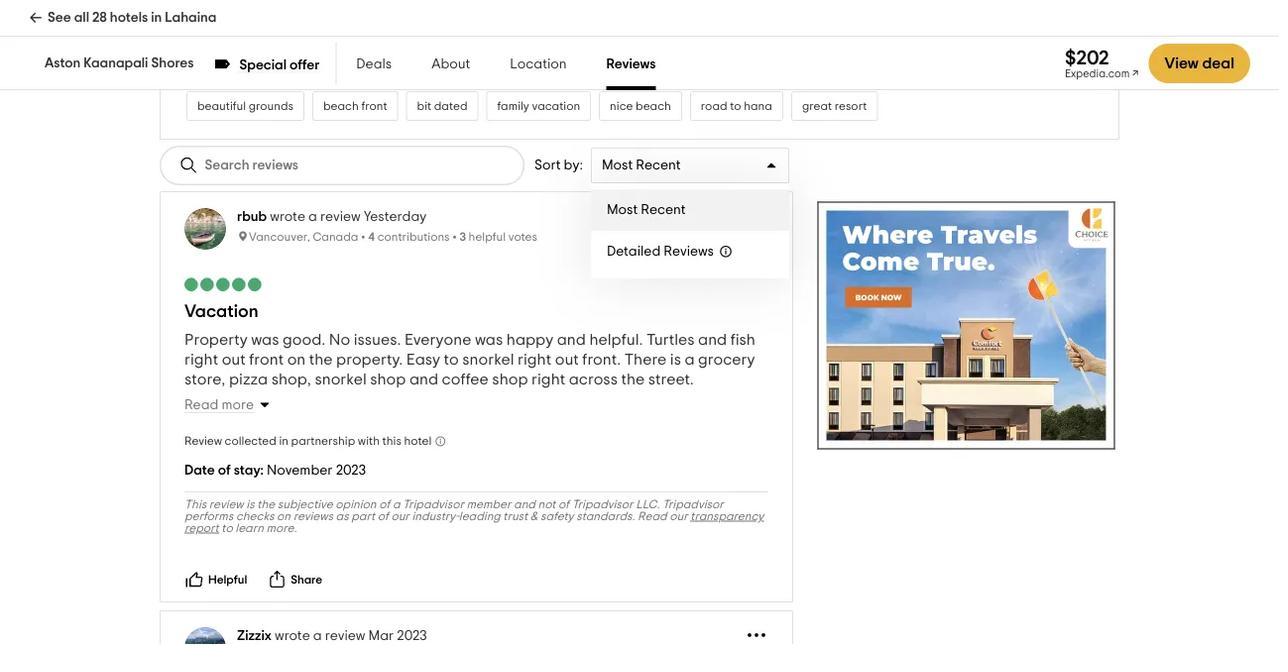 Task type: locate. For each thing, give the bounding box(es) containing it.
1 horizontal spatial is
[[671, 352, 682, 368]]

0 vertical spatial reviews
[[607, 58, 656, 71]]

and left the dryer
[[966, 25, 988, 37]]

this
[[383, 436, 402, 448]]

Search search field
[[205, 157, 350, 174]]

is up street.
[[671, 352, 682, 368]]

aloha suite
[[455, 25, 515, 37]]

front inside property was good.  no issues.  everyone was happy and helpful.  turtles and fish right out front on the property.  easy to snorkel right out front.  there is a grocery store, pizza shop, snorkel shop and coffee shop right across the street.
[[249, 352, 284, 368]]

read
[[185, 399, 219, 413], [638, 511, 667, 523]]

beach right nice
[[636, 100, 672, 112]]

to down everyone
[[444, 352, 459, 368]]

snorkel down the property.
[[315, 372, 367, 388]]

on right checks
[[277, 511, 291, 523]]

front up pizza
[[249, 352, 284, 368]]

1 vertical spatial wrote
[[275, 630, 310, 644]]

2 horizontal spatial tripadvisor
[[663, 499, 724, 511]]

with
[[358, 436, 380, 448]]

front down on site restaurant button
[[362, 100, 387, 112]]

out up pizza
[[222, 352, 246, 368]]

0 horizontal spatial our
[[391, 511, 410, 523]]

wrote for rbub
[[270, 210, 306, 224]]

review collected in partnership with this hotel
[[185, 436, 432, 448]]

on inside this review is the subjective opinion of a tripadvisor member and not of tripadvisor llc. tripadvisor performs checks on reviews as part of our industry-leading trust & safety standards. read our
[[277, 511, 291, 523]]

most right by:
[[602, 159, 633, 173]]

0 horizontal spatial 2023
[[336, 464, 366, 478]]

1 vertical spatial most recent
[[607, 203, 686, 217]]

member
[[467, 499, 511, 511]]

aloha
[[455, 25, 487, 37]]

0 horizontal spatial tripadvisor
[[403, 499, 464, 511]]

1 horizontal spatial front
[[362, 100, 387, 112]]

the up to learn more.
[[257, 499, 275, 511]]

date of stay: november 2023
[[185, 464, 366, 478]]

stay:
[[234, 464, 264, 478]]

the down good. on the left bottom of the page
[[309, 352, 333, 368]]

tubs
[[518, 63, 542, 74]]

the down there
[[622, 372, 645, 388]]

1 vertical spatial on
[[287, 352, 306, 368]]

review left yesterday
[[320, 210, 361, 224]]

special offer
[[240, 58, 320, 72]]

courts
[[607, 63, 641, 74]]

pool
[[676, 25, 701, 37]]

0 vertical spatial most recent
[[602, 159, 681, 173]]

shop
[[370, 372, 406, 388], [492, 372, 528, 388]]

review for zizzix
[[325, 630, 365, 644]]

bedroom
[[197, 63, 247, 74]]

beach left the club
[[304, 25, 339, 37]]

1 vertical spatial grocery
[[699, 352, 756, 368]]

reviews
[[214, 25, 253, 37], [293, 511, 333, 523]]

to left learn
[[222, 523, 233, 535]]

dryer
[[991, 25, 1020, 37]]

performs
[[185, 511, 233, 523]]

and down easy
[[410, 372, 439, 388]]

our
[[391, 511, 410, 523], [670, 511, 688, 523]]

beach for nice
[[636, 100, 672, 112]]

reviews down garden
[[607, 58, 656, 71]]

shop down the property.
[[370, 372, 406, 388]]

garden pool button
[[622, 16, 712, 46]]

0 horizontal spatial out
[[222, 352, 246, 368]]

our left "industry-"
[[391, 511, 410, 523]]

1 shop from the left
[[370, 372, 406, 388]]

bedroom condo
[[197, 63, 285, 74]]

front inside 'button'
[[362, 100, 387, 112]]

on inside property was good.  no issues.  everyone was happy and helpful.  turtles and fish right out front on the property.  easy to snorkel right out front.  there is a grocery store, pizza shop, snorkel shop and coffee shop right across the street.
[[287, 352, 306, 368]]

recent up detailed reviews
[[641, 203, 686, 217]]

reviews inside this review is the subjective opinion of a tripadvisor member and not of tripadvisor llc. tripadvisor performs checks on reviews as part of our industry-leading trust & safety standards. read our
[[293, 511, 333, 523]]

most recent down nice beach
[[602, 159, 681, 173]]

1 vertical spatial most
[[607, 203, 638, 217]]

pools
[[440, 63, 471, 74]]

grocery down "fish"
[[699, 352, 756, 368]]

1 vertical spatial is
[[246, 499, 255, 511]]

2023
[[336, 464, 366, 478], [397, 630, 427, 644]]

0 vertical spatial grocery
[[731, 25, 773, 37]]

learn
[[235, 523, 264, 535]]

1 horizontal spatial to
[[444, 352, 459, 368]]

0 horizontal spatial to
[[222, 523, 233, 535]]

1 vertical spatial front
[[249, 352, 284, 368]]

restaurant right site
[[353, 63, 411, 74]]

grocery
[[731, 25, 773, 37], [699, 352, 756, 368]]

reviews left as
[[293, 511, 333, 523]]

of
[[218, 464, 231, 478], [379, 499, 390, 511], [559, 499, 570, 511], [378, 511, 389, 523]]

0 vertical spatial reviews
[[214, 25, 253, 37]]

site
[[332, 63, 351, 74]]

1 was from the left
[[251, 332, 279, 348]]

recent down nice beach
[[636, 159, 681, 173]]

easy
[[407, 352, 441, 368]]

a right rbub
[[309, 210, 317, 224]]

1 horizontal spatial out
[[555, 352, 579, 368]]

wrote right rbub link
[[270, 210, 306, 224]]

road
[[701, 100, 728, 112]]

on up shop,
[[287, 352, 306, 368]]

location
[[510, 58, 567, 71]]

on left site
[[315, 63, 329, 74]]

review left mar in the bottom left of the page
[[325, 630, 365, 644]]

review right this
[[209, 499, 244, 511]]

see all 28 hotels in lahaina link
[[29, 0, 217, 36]]

and left "fish"
[[699, 332, 727, 348]]

1 horizontal spatial our
[[670, 511, 688, 523]]

1 vertical spatial snorkel
[[315, 372, 367, 388]]

hotel
[[404, 436, 432, 448]]

0 horizontal spatial reviews
[[607, 58, 656, 71]]

1 horizontal spatial tripadvisor
[[572, 499, 634, 511]]

0 horizontal spatial front
[[249, 352, 284, 368]]

0 horizontal spatial was
[[251, 332, 279, 348]]

tennis
[[571, 63, 604, 74]]

0 horizontal spatial shop
[[370, 372, 406, 388]]

a inside property was good.  no issues.  everyone was happy and helpful.  turtles and fish right out front on the property.  easy to snorkel right out front.  there is a grocery store, pizza shop, snorkel shop and coffee shop right across the street.
[[685, 352, 695, 368]]

reviews right detailed
[[664, 245, 714, 259]]

deals
[[356, 58, 392, 71]]

1 vertical spatial in
[[279, 436, 289, 448]]

helpful
[[469, 232, 506, 244]]

recent
[[636, 159, 681, 173], [641, 203, 686, 217]]

the up special offer
[[283, 25, 301, 37]]

1 vertical spatial restaurant
[[353, 63, 411, 74]]

2 vertical spatial on
[[277, 511, 291, 523]]

was
[[251, 332, 279, 348], [475, 332, 503, 348]]

0 vertical spatial wrote
[[270, 210, 306, 224]]

1 horizontal spatial reviews
[[664, 245, 714, 259]]

0 vertical spatial review
[[320, 210, 361, 224]]

2023 up opinion
[[336, 464, 366, 478]]

on inside on site restaurant button
[[315, 63, 329, 74]]

1 horizontal spatial 2023
[[397, 630, 427, 644]]

beautiful grounds
[[197, 100, 294, 112]]

opinion
[[336, 499, 377, 511]]

review for rbub
[[320, 210, 361, 224]]

1 vertical spatial to
[[444, 352, 459, 368]]

1 horizontal spatial reviews
[[293, 511, 333, 523]]

view
[[1165, 56, 1199, 71]]

expedia.com
[[1066, 68, 1131, 79]]

a up street.
[[685, 352, 695, 368]]

is
[[671, 352, 682, 368], [246, 499, 255, 511]]

in right hotels at the left top of page
[[151, 11, 162, 25]]

1 vertical spatial reviews
[[293, 511, 333, 523]]

1 horizontal spatial was
[[475, 332, 503, 348]]

1 vertical spatial review
[[209, 499, 244, 511]]

0 vertical spatial is
[[671, 352, 682, 368]]

coffee
[[442, 372, 489, 388]]

the inside the beach club restaurant button
[[283, 25, 301, 37]]

0 vertical spatial to
[[730, 100, 742, 112]]

kitchen
[[564, 25, 604, 37]]

snorkel up coffee
[[463, 352, 514, 368]]

2 horizontal spatial to
[[730, 100, 742, 112]]

view deal
[[1165, 56, 1235, 71]]

dated
[[434, 100, 468, 112]]

0 vertical spatial read
[[185, 399, 219, 413]]

to right 'road'
[[730, 100, 742, 112]]

happy
[[507, 332, 554, 348]]

0 vertical spatial front
[[362, 100, 387, 112]]

right
[[185, 352, 218, 368], [518, 352, 552, 368], [532, 372, 566, 388]]

beach down site
[[323, 100, 359, 112]]

search image
[[179, 156, 199, 176]]

a right part
[[393, 499, 400, 511]]

part
[[351, 511, 375, 523]]

1 horizontal spatial read
[[638, 511, 667, 523]]

0 horizontal spatial is
[[246, 499, 255, 511]]

shop down happy at the bottom of the page
[[492, 372, 528, 388]]

see all 28 hotels in lahaina
[[48, 11, 217, 25]]

hana
[[744, 100, 773, 112]]

wrote
[[270, 210, 306, 224], [275, 630, 310, 644]]

fish
[[731, 332, 756, 348]]

checks
[[236, 511, 274, 523]]

in
[[151, 11, 162, 25], [279, 436, 289, 448]]

leading
[[459, 511, 501, 523]]

was left happy at the bottom of the page
[[475, 332, 503, 348]]

3 tripadvisor from the left
[[663, 499, 724, 511]]

in up date of stay: november 2023
[[279, 436, 289, 448]]

was left good. on the left bottom of the page
[[251, 332, 279, 348]]

1 horizontal spatial in
[[279, 436, 289, 448]]

1 vertical spatial read
[[638, 511, 667, 523]]

safety
[[541, 511, 574, 523]]

a
[[309, 210, 317, 224], [685, 352, 695, 368], [393, 499, 400, 511], [313, 630, 322, 644]]

restaurant up deals
[[368, 25, 425, 37]]

share
[[291, 575, 323, 586]]

review
[[320, 210, 361, 224], [209, 499, 244, 511], [325, 630, 365, 644]]

most recent up detailed
[[607, 203, 686, 217]]

0 horizontal spatial read
[[185, 399, 219, 413]]

property
[[185, 332, 248, 348]]

the beach club restaurant
[[283, 25, 425, 37]]

most up detailed
[[607, 203, 638, 217]]

0 vertical spatial recent
[[636, 159, 681, 173]]

great
[[803, 100, 833, 112]]

special
[[240, 58, 287, 72]]

0 vertical spatial on
[[315, 63, 329, 74]]

1 horizontal spatial shop
[[492, 372, 528, 388]]

helpful.
[[590, 332, 643, 348]]

2023 right mar in the bottom left of the page
[[397, 630, 427, 644]]

grocery left store
[[731, 25, 773, 37]]

this
[[185, 499, 207, 511]]

and left not
[[514, 499, 536, 511]]

read right standards.
[[638, 511, 667, 523]]

is inside this review is the subjective opinion of a tripadvisor member and not of tripadvisor llc. tripadvisor performs checks on reviews as part of our industry-leading trust & safety standards. read our
[[246, 499, 255, 511]]

nice beach button
[[599, 91, 682, 121]]

is up learn
[[246, 499, 255, 511]]

beach
[[304, 25, 339, 37], [323, 100, 359, 112], [636, 100, 672, 112]]

grounds
[[249, 100, 294, 112]]

2 tripadvisor from the left
[[572, 499, 634, 511]]

beach inside button
[[304, 25, 339, 37]]

0 vertical spatial in
[[151, 11, 162, 25]]

and inside this review is the subjective opinion of a tripadvisor member and not of tripadvisor llc. tripadvisor performs checks on reviews as part of our industry-leading trust & safety standards. read our
[[514, 499, 536, 511]]

turtles
[[647, 332, 695, 348]]

wrote right zizzix
[[275, 630, 310, 644]]

rbub wrote a review yesterday
[[237, 210, 427, 224]]

washer
[[925, 25, 964, 37]]

0 horizontal spatial reviews
[[214, 25, 253, 37]]

read down store, at the bottom of the page
[[185, 399, 219, 413]]

sort by:
[[535, 159, 583, 173]]

the inside this review is the subjective opinion of a tripadvisor member and not of tripadvisor llc. tripadvisor performs checks on reviews as part of our industry-leading trust & safety standards. read our
[[257, 499, 275, 511]]

reviews right all
[[214, 25, 253, 37]]

our right llc.
[[670, 511, 688, 523]]

1 horizontal spatial snorkel
[[463, 352, 514, 368]]

shores
[[151, 57, 194, 70]]

2 vertical spatial review
[[325, 630, 365, 644]]

3
[[460, 232, 466, 244]]

and up front.
[[557, 332, 586, 348]]

out up across
[[555, 352, 579, 368]]

1 vertical spatial reviews
[[664, 245, 714, 259]]



Task type: vqa. For each thing, say whether or not it's contained in the screenshot.
On
yes



Task type: describe. For each thing, give the bounding box(es) containing it.
transparency report
[[185, 511, 764, 535]]

washer and dryer
[[925, 25, 1020, 37]]

0 vertical spatial 2023
[[336, 464, 366, 478]]

nice beach
[[610, 100, 672, 112]]

subjective
[[278, 499, 333, 511]]

mar
[[369, 630, 394, 644]]

to inside road to hana button
[[730, 100, 742, 112]]

1 vertical spatial 2023
[[397, 630, 427, 644]]

garden
[[633, 25, 673, 37]]

street.
[[649, 372, 694, 388]]

votes
[[509, 232, 538, 244]]

everyone
[[405, 332, 472, 348]]

aston kaanapali shores
[[45, 57, 194, 70]]

all reviews button
[[187, 16, 264, 46]]

rbub link
[[237, 210, 267, 224]]

review
[[185, 436, 222, 448]]

4
[[368, 232, 375, 244]]

1 our from the left
[[391, 511, 410, 523]]

deal
[[1203, 56, 1235, 71]]

view deal button
[[1149, 44, 1251, 83]]

not
[[538, 499, 556, 511]]

ocean view button
[[823, 16, 906, 46]]

date
[[185, 464, 215, 478]]

nice
[[610, 100, 633, 112]]

beautiful grounds button
[[187, 91, 305, 121]]

zizzix link
[[237, 630, 272, 644]]

vacation
[[185, 303, 259, 321]]

2 was from the left
[[475, 332, 503, 348]]

offer
[[290, 58, 320, 72]]

no
[[329, 332, 350, 348]]

tennis courts
[[571, 63, 641, 74]]

bit dated button
[[406, 91, 479, 121]]

reviews inside button
[[214, 25, 253, 37]]

to inside property was good.  no issues.  everyone was happy and helpful.  turtles and fish right out front on the property.  easy to snorkel right out front.  there is a grocery store, pizza shop, snorkel shop and coffee shop right across the street.
[[444, 352, 459, 368]]

across
[[569, 372, 618, 388]]

family
[[498, 100, 530, 112]]

condo
[[250, 63, 285, 74]]

zizzix
[[237, 630, 272, 644]]

on site restaurant
[[315, 63, 411, 74]]

view
[[871, 25, 895, 37]]

0 horizontal spatial in
[[151, 11, 162, 25]]

0 horizontal spatial snorkel
[[315, 372, 367, 388]]

wrote for zizzix
[[275, 630, 310, 644]]

grocery store
[[731, 25, 804, 37]]

ocean
[[834, 25, 869, 37]]

0 vertical spatial restaurant
[[368, 25, 425, 37]]

by:
[[564, 159, 583, 173]]

and left hot
[[473, 63, 495, 74]]

2 vertical spatial to
[[222, 523, 233, 535]]

sort
[[535, 159, 561, 173]]

lahaina
[[165, 11, 217, 25]]

0 vertical spatial snorkel
[[463, 352, 514, 368]]

transparency
[[691, 511, 764, 523]]

2 shop from the left
[[492, 372, 528, 388]]

standards.
[[577, 511, 635, 523]]

more
[[222, 399, 254, 413]]

2 our from the left
[[670, 511, 688, 523]]

advertisement region
[[818, 202, 1116, 450]]

all reviews
[[197, 25, 253, 37]]

1 vertical spatial recent
[[641, 203, 686, 217]]

detailed reviews
[[607, 245, 714, 259]]

review inside this review is the subjective opinion of a tripadvisor member and not of tripadvisor llc. tripadvisor performs checks on reviews as part of our industry-leading trust & safety standards. read our
[[209, 499, 244, 511]]

hotels
[[110, 11, 148, 25]]

1 out from the left
[[222, 352, 246, 368]]

issues.
[[354, 332, 401, 348]]

$202
[[1066, 48, 1110, 68]]

a down share
[[313, 630, 322, 644]]

trust
[[503, 511, 528, 523]]

2 out from the left
[[555, 352, 579, 368]]

pools and hot tubs
[[440, 63, 542, 74]]

aston
[[45, 57, 81, 70]]

0 vertical spatial most
[[602, 159, 633, 173]]

november
[[267, 464, 333, 478]]

28
[[92, 11, 107, 25]]

beach front button
[[313, 91, 398, 121]]

store
[[776, 25, 804, 37]]

report
[[185, 523, 219, 535]]

beach for the
[[304, 25, 339, 37]]

store,
[[185, 372, 226, 388]]

industry-
[[412, 511, 459, 523]]

grocery inside grocery store button
[[731, 25, 773, 37]]

read inside this review is the subjective opinion of a tripadvisor member and not of tripadvisor llc. tripadvisor performs checks on reviews as part of our industry-leading trust & safety standards. read our
[[638, 511, 667, 523]]

is inside property was good.  no issues.  everyone was happy and helpful.  turtles and fish right out front on the property.  easy to snorkel right out front.  there is a grocery store, pizza shop, snorkel shop and coffee shop right across the street.
[[671, 352, 682, 368]]

tennis courts button
[[561, 54, 652, 83]]

road to hana button
[[690, 91, 784, 121]]

road to hana
[[701, 100, 773, 112]]

all
[[74, 11, 89, 25]]

about
[[432, 58, 471, 71]]

partnership
[[291, 436, 355, 448]]

transparency report link
[[185, 511, 764, 535]]

bit dated
[[417, 100, 468, 112]]

grocery inside property was good.  no issues.  everyone was happy and helpful.  turtles and fish right out front on the property.  easy to snorkel right out front.  there is a grocery store, pizza shop, snorkel shop and coffee shop right across the street.
[[699, 352, 756, 368]]

shop,
[[271, 372, 311, 388]]

read more
[[185, 399, 254, 413]]

vacation link
[[185, 303, 259, 321]]

zizzix wrote a review mar 2023
[[237, 630, 427, 644]]

aloha suite button
[[444, 16, 526, 46]]

great resort
[[803, 100, 867, 112]]

1 tripadvisor from the left
[[403, 499, 464, 511]]

beautiful
[[197, 100, 246, 112]]

on site restaurant button
[[304, 54, 422, 83]]

a inside this review is the subjective opinion of a tripadvisor member and not of tripadvisor llc. tripadvisor performs checks on reviews as part of our industry-leading trust & safety standards. read our
[[393, 499, 400, 511]]

beach front
[[323, 100, 387, 112]]

kaanapali
[[84, 57, 148, 70]]



